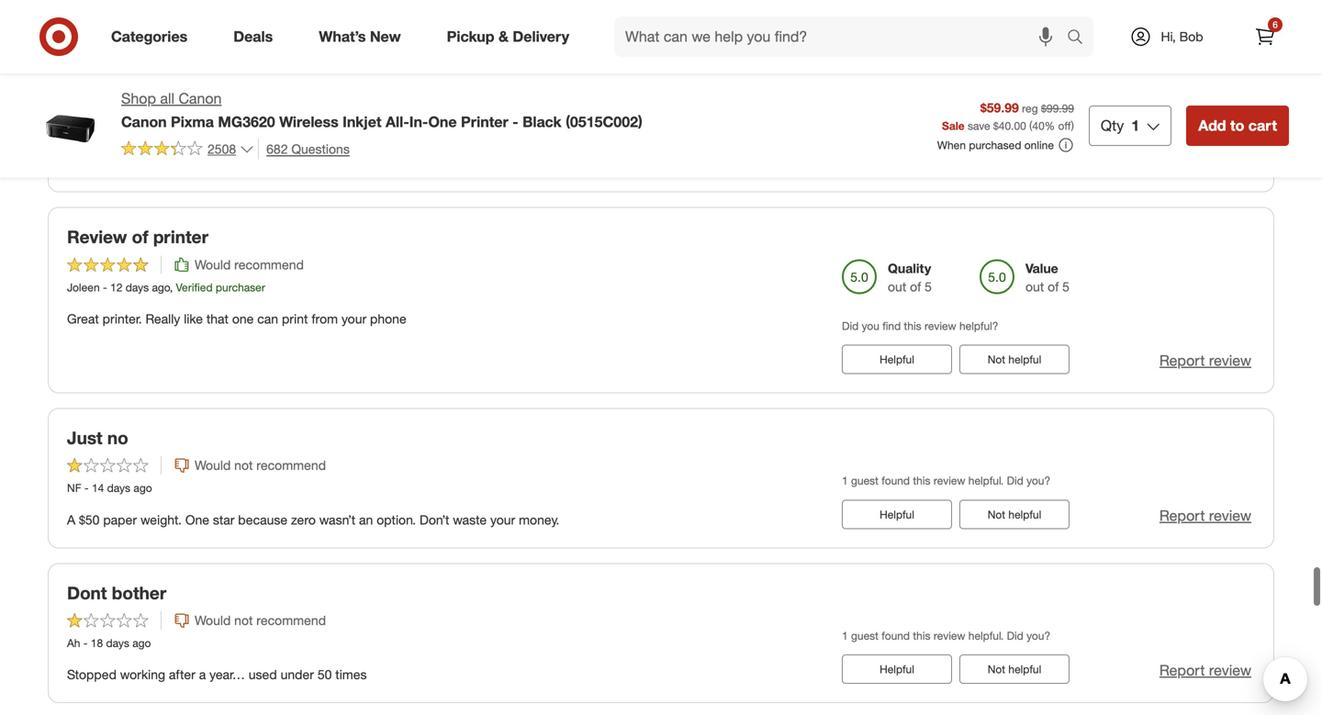 Task type: vqa. For each thing, say whether or not it's contained in the screenshot.
What's New link
yes



Task type: locate. For each thing, give the bounding box(es) containing it.
1 vertical spatial found
[[882, 629, 910, 643]]

5
[[925, 78, 932, 94], [1063, 78, 1070, 94], [925, 279, 932, 295], [1063, 279, 1070, 295]]

helpful? for print
[[960, 118, 999, 132]]

waste
[[453, 512, 487, 528]]

1 vertical spatial your
[[491, 512, 516, 528]]

0 vertical spatial helpful
[[1009, 353, 1042, 366]]

2 vertical spatial helpful
[[880, 663, 915, 677]]

2 you from the top
[[862, 319, 880, 333]]

2 not helpful button from the top
[[960, 500, 1070, 529]]

not for just no
[[988, 508, 1006, 522]]

0 vertical spatial not helpful button
[[960, 345, 1070, 374]]

0 vertical spatial guest
[[852, 474, 879, 488]]

2 value out of 5 from the top
[[1026, 260, 1070, 295]]

0 vertical spatial would
[[195, 257, 231, 273]]

hook
[[387, 110, 416, 126]]

would not recommend up because
[[195, 458, 326, 474]]

2 vertical spatial not
[[988, 663, 1006, 677]]

0 horizontal spatial canon
[[121, 113, 167, 131]]

2 vertical spatial report review
[[1160, 662, 1252, 680]]

don't
[[420, 512, 450, 528]]

helpful. for dont bother
[[969, 629, 1004, 643]]

days right 12
[[126, 280, 149, 294]]

a $50 paper weight. one star because zero wasn't an option. don't waste your money.
[[67, 512, 560, 528]]

weight.
[[141, 512, 182, 528]]

1 horizontal spatial one
[[428, 113, 457, 131]]

0 vertical spatial not helpful
[[988, 353, 1042, 366]]

2 vertical spatial not
[[234, 613, 253, 629]]

1 guest from the top
[[852, 474, 879, 488]]

0 vertical spatial not
[[988, 353, 1006, 366]]

guest
[[852, 474, 879, 488], [852, 629, 879, 643]]

would for dont bother
[[195, 613, 231, 629]]

1 would from the top
[[195, 257, 231, 273]]

did you find this review helpful?
[[842, 118, 999, 132], [842, 319, 999, 333]]

1 did you find this review helpful? from the top
[[842, 118, 999, 132]]

not left all-
[[365, 110, 383, 126]]

printer for same
[[163, 110, 200, 126]]

ago left all
[[137, 79, 155, 93]]

2 report review button from the top
[[1160, 506, 1252, 527]]

2 helpful from the top
[[880, 508, 915, 522]]

1 vertical spatial you?
[[1027, 629, 1051, 643]]

canon down shop
[[121, 113, 167, 131]]

1 vertical spatial 1 guest found this review helpful. did you?
[[842, 629, 1051, 643]]

days right 18
[[106, 637, 129, 650]]

purchased
[[969, 138, 1022, 152]]

verified right ,
[[176, 280, 213, 294]]

1 quality from the top
[[888, 59, 932, 75]]

from left ten
[[204, 110, 230, 126]]

1 vertical spatial helpful?
[[960, 319, 999, 333]]

1 vertical spatial recommend
[[257, 458, 326, 474]]

2 vertical spatial helpful button
[[842, 655, 953, 685]]

one left the star
[[185, 512, 209, 528]]

- left 14
[[84, 482, 89, 495]]

2 did you find this review helpful? from the top
[[842, 319, 999, 333]]

purchaser up ten
[[201, 79, 251, 93]]

ago up features
[[132, 637, 151, 650]]

1 horizontal spatial your
[[491, 512, 516, 528]]

all-
[[386, 113, 409, 131]]

value out of 5
[[1026, 59, 1070, 94], [1026, 260, 1070, 295]]

2 vertical spatial would
[[195, 613, 231, 629]]

2 helpful button from the top
[[842, 500, 953, 529]]

-
[[513, 113, 519, 131], [103, 280, 107, 294], [84, 482, 89, 495], [83, 637, 88, 650]]

would up the star
[[195, 458, 231, 474]]

nf
[[67, 482, 81, 495]]

this for 3rd 'helpful' button from the bottom
[[904, 319, 922, 333]]

(0515c002)
[[566, 113, 643, 131]]

1 vertical spatial not
[[234, 458, 253, 474]]

3 not helpful from the top
[[988, 663, 1042, 677]]

printer for of
[[153, 227, 208, 248]]

3 helpful button from the top
[[842, 655, 953, 685]]

this
[[904, 118, 922, 132], [904, 319, 922, 333], [913, 474, 931, 488], [913, 629, 931, 643]]

recommend up can at the left top of the page
[[234, 257, 304, 273]]

1 would not recommend from the top
[[195, 458, 326, 474]]

days right 14
[[107, 482, 130, 495]]

not
[[988, 353, 1006, 366], [988, 508, 1006, 522], [988, 663, 1006, 677]]

report review for dont bother
[[1160, 662, 1252, 680]]

1 vertical spatial quality out of 5
[[888, 260, 932, 295]]

quality for print
[[888, 59, 932, 75]]

0 vertical spatial not
[[365, 110, 383, 126]]

2 vertical spatial recommend
[[257, 613, 326, 629]]

printer up ,
[[153, 227, 208, 248]]

0 vertical spatial 1 guest found this review helpful. did you?
[[842, 474, 1051, 488]]

replacing
[[67, 110, 124, 126]]

1
[[1132, 117, 1140, 134], [842, 474, 849, 488], [842, 629, 849, 643]]

1 vertical spatial not helpful
[[988, 508, 1042, 522]]

0 horizontal spatial your
[[342, 311, 367, 327]]

1 value from the top
[[1026, 59, 1059, 75]]

3 not helpful button from the top
[[960, 655, 1070, 685]]

1 not helpful from the top
[[988, 353, 1042, 366]]

that
[[207, 311, 229, 327]]

3 report review from the top
[[1160, 662, 1252, 680]]

ago up weight.
[[134, 482, 152, 495]]

printer down all
[[163, 110, 200, 126]]

verified up pixma at left top
[[161, 79, 198, 93]]

helpful
[[1009, 353, 1042, 366], [1009, 508, 1042, 522], [1009, 663, 1042, 677]]

0 vertical spatial helpful
[[880, 353, 915, 366]]

1 vertical spatial would
[[195, 458, 231, 474]]

printer
[[163, 110, 200, 126], [153, 227, 208, 248]]

$
[[994, 119, 999, 133]]

bob
[[1180, 28, 1204, 45]]

2 quality from the top
[[888, 260, 932, 276]]

1 helpful button from the top
[[842, 345, 953, 374]]

682 questions
[[267, 141, 350, 157]]

0 vertical spatial verified
[[161, 79, 198, 93]]

what's new link
[[303, 17, 424, 57]]

printer
[[461, 113, 509, 131]]

1 vertical spatial value
[[1026, 260, 1059, 276]]

$59.99
[[981, 100, 1019, 116]]

a
[[199, 667, 206, 683]]

recommend for bother
[[257, 613, 326, 629]]

0 vertical spatial helpful.
[[969, 474, 1004, 488]]

0 vertical spatial report review
[[1160, 352, 1252, 370]]

2 find from the top
[[883, 319, 901, 333]]

helpful for bother
[[880, 663, 915, 677]]

0 vertical spatial quality out of 5
[[888, 59, 932, 94]]

What can we help you find? suggestions appear below search field
[[615, 17, 1072, 57]]

report review button for no
[[1160, 506, 1252, 527]]

0 vertical spatial report
[[1160, 352, 1206, 370]]

out
[[888, 78, 907, 94], [1026, 78, 1045, 94], [888, 279, 907, 295], [1026, 279, 1045, 295]]

- left 12
[[103, 280, 107, 294]]

%
[[1045, 119, 1056, 133]]

would for just no
[[195, 458, 231, 474]]

1 vertical spatial would not recommend
[[195, 613, 326, 629]]

2 report from the top
[[1160, 507, 1206, 525]]

2 guest from the top
[[852, 629, 879, 643]]

would up joleen - 12 days ago , verified purchaser
[[195, 257, 231, 273]]

nf - 14 days ago
[[67, 482, 152, 495]]

what's
[[319, 28, 366, 46]]

1 value out of 5 from the top
[[1026, 59, 1070, 94]]

1 you? from the top
[[1027, 474, 1051, 488]]

2 helpful? from the top
[[960, 319, 999, 333]]

$50
[[79, 512, 100, 528]]

2 value from the top
[[1026, 260, 1059, 276]]

purchaser
[[201, 79, 251, 93], [216, 280, 265, 294]]

features
[[122, 657, 195, 677]]

1 horizontal spatial from
[[312, 311, 338, 327]]

0 vertical spatial purchaser
[[201, 79, 251, 93]]

2 vertical spatial not helpful
[[988, 663, 1042, 677]]

2 1 guest found this review helpful. did you? from the top
[[842, 629, 1051, 643]]

0 vertical spatial printer
[[163, 110, 200, 126]]

1 helpful. from the top
[[969, 474, 1004, 488]]

like
[[184, 311, 203, 327]]

12
[[110, 280, 123, 294]]

helpful button
[[842, 345, 953, 374], [842, 500, 953, 529], [842, 655, 953, 685]]

1 vertical spatial not helpful button
[[960, 500, 1070, 529]]

- left black
[[513, 113, 519, 131]]

did you find this review helpful? for review of printer
[[842, 319, 999, 333]]

additional features
[[32, 657, 195, 677]]

2508 link
[[121, 139, 255, 161]]

would not recommend up the used
[[195, 613, 326, 629]]

1 vertical spatial guest
[[852, 629, 879, 643]]

0 vertical spatial value out of 5
[[1026, 59, 1070, 94]]

not up because
[[234, 458, 253, 474]]

0 vertical spatial helpful?
[[960, 118, 999, 132]]

you
[[862, 118, 880, 132], [862, 319, 880, 333]]

1 vertical spatial report review
[[1160, 507, 1252, 525]]

your
[[342, 311, 367, 327], [491, 512, 516, 528]]

2 vertical spatial report review button
[[1160, 661, 1252, 682]]

deals
[[234, 28, 273, 46]]

0 vertical spatial did you find this review helpful?
[[842, 118, 999, 132]]

1 report review button from the top
[[1160, 350, 1252, 371]]

2 helpful from the top
[[1009, 508, 1042, 522]]

not helpful button
[[960, 345, 1070, 374], [960, 500, 1070, 529], [960, 655, 1070, 685]]

1 vertical spatial verified
[[176, 280, 213, 294]]

days for 14
[[107, 482, 130, 495]]

a
[[67, 512, 75, 528]]

2 helpful. from the top
[[969, 629, 1004, 643]]

0 vertical spatial from
[[204, 110, 230, 126]]

1 vertical spatial find
[[883, 319, 901, 333]]

0 vertical spatial you?
[[1027, 474, 1051, 488]]

1 vertical spatial helpful button
[[842, 500, 953, 529]]

0 vertical spatial report review button
[[1160, 350, 1252, 371]]

this for 'helpful' button related to just no
[[913, 474, 931, 488]]

1 horizontal spatial canon
[[179, 90, 222, 107]]

recommend up under in the bottom left of the page
[[257, 613, 326, 629]]

2 found from the top
[[882, 629, 910, 643]]

not for dont bother
[[234, 613, 253, 629]]

ago up really
[[152, 280, 170, 294]]

1 quality out of 5 from the top
[[888, 59, 932, 94]]

2 vertical spatial not helpful button
[[960, 655, 1070, 685]]

2 would not recommend from the top
[[195, 613, 326, 629]]

&
[[499, 28, 509, 46]]

0 vertical spatial found
[[882, 474, 910, 488]]

3 report from the top
[[1160, 662, 1206, 680]]

did
[[842, 118, 859, 132], [842, 319, 859, 333], [1007, 474, 1024, 488], [1007, 629, 1024, 643]]

1 vertical spatial helpful
[[1009, 508, 1042, 522]]

report for dont bother
[[1160, 662, 1206, 680]]

not for dont bother
[[988, 663, 1006, 677]]

1 vertical spatial helpful.
[[969, 629, 1004, 643]]

1 vertical spatial not
[[988, 508, 1006, 522]]

0 vertical spatial would not recommend
[[195, 458, 326, 474]]

,
[[170, 280, 173, 294]]

1 not from the top
[[988, 353, 1006, 366]]

1 1 guest found this review helpful. did you? from the top
[[842, 474, 1051, 488]]

1 helpful? from the top
[[960, 118, 999, 132]]

in-
[[409, 113, 428, 131]]

report
[[1160, 352, 1206, 370], [1160, 507, 1206, 525], [1160, 662, 1206, 680]]

would not recommend
[[195, 458, 326, 474], [195, 613, 326, 629]]

found
[[882, 474, 910, 488], [882, 629, 910, 643]]

can
[[257, 311, 278, 327]]

ago
[[137, 79, 155, 93], [277, 110, 298, 126], [152, 280, 170, 294], [134, 482, 152, 495], [132, 637, 151, 650]]

qty
[[1101, 117, 1125, 134]]

1 vertical spatial helpful
[[880, 508, 915, 522]]

1 vertical spatial 1
[[842, 474, 849, 488]]

1 for dont bother
[[842, 629, 849, 643]]

value for review of printer
[[1026, 260, 1059, 276]]

1 vertical spatial canon
[[121, 113, 167, 131]]

up
[[419, 110, 434, 126]]

not up year… in the bottom of the page
[[234, 613, 253, 629]]

report review button for bother
[[1160, 661, 1252, 682]]

1 vertical spatial value out of 5
[[1026, 260, 1070, 295]]

6
[[1273, 19, 1279, 30]]

find
[[883, 118, 901, 132], [883, 319, 901, 333]]

option.
[[377, 512, 416, 528]]

1 vertical spatial did you find this review helpful?
[[842, 319, 999, 333]]

recommend for no
[[257, 458, 326, 474]]

2 report review from the top
[[1160, 507, 1252, 525]]

purchaser down would recommend
[[216, 280, 265, 294]]

image of canon pixma mg3620 wireless inkjet all-in-one printer - black (0515c002) image
[[33, 88, 107, 162]]

you for print
[[862, 118, 880, 132]]

categories link
[[96, 17, 211, 57]]

3 report review button from the top
[[1160, 661, 1252, 682]]

you? for just no
[[1027, 474, 1051, 488]]

1 vertical spatial report
[[1160, 507, 1206, 525]]

- left 18
[[83, 637, 88, 650]]

0 vertical spatial you
[[862, 118, 880, 132]]

your right "waste"
[[491, 512, 516, 528]]

year…
[[210, 667, 245, 683]]

quality out of 5 for print
[[888, 59, 932, 94]]

2 would from the top
[[195, 458, 231, 474]]

just no
[[67, 428, 128, 449]]

- inside shop all canon canon pixma mg3620 wireless inkjet all-in-one printer - black (0515c002)
[[513, 113, 519, 131]]

1 found from the top
[[882, 474, 910, 488]]

paper
[[103, 512, 137, 528]]

1 vertical spatial one
[[185, 512, 209, 528]]

2 you? from the top
[[1027, 629, 1051, 643]]

1 vertical spatial printer
[[153, 227, 208, 248]]

2 not from the top
[[988, 508, 1006, 522]]

one right hook at the left of the page
[[428, 113, 457, 131]]

1 find from the top
[[883, 118, 901, 132]]

2 vertical spatial helpful
[[1009, 663, 1042, 677]]

2 vertical spatial report
[[1160, 662, 1206, 680]]

used
[[249, 667, 277, 683]]

0 vertical spatial helpful button
[[842, 345, 953, 374]]

0 vertical spatial quality
[[888, 59, 932, 75]]

1 vertical spatial you
[[862, 319, 880, 333]]

one inside shop all canon canon pixma mg3620 wireless inkjet all-in-one printer - black (0515c002)
[[428, 113, 457, 131]]

0 vertical spatial value
[[1026, 59, 1059, 75]]

2508
[[208, 141, 236, 157]]

guest for just no
[[852, 474, 879, 488]]

1 not helpful button from the top
[[960, 345, 1070, 374]]

from
[[204, 110, 230, 126], [312, 311, 338, 327]]

- for ah - 18 days ago
[[83, 637, 88, 650]]

3 would from the top
[[195, 613, 231, 629]]

3 helpful from the top
[[1009, 663, 1042, 677]]

would up stopped working after a year… used under 50 times
[[195, 613, 231, 629]]

wireless
[[279, 113, 339, 131]]

1 you from the top
[[862, 118, 880, 132]]

from right print
[[312, 311, 338, 327]]

not helpful
[[988, 353, 1042, 366], [988, 508, 1042, 522], [988, 663, 1042, 677]]

2 not helpful from the top
[[988, 508, 1042, 522]]

days right 9
[[111, 79, 134, 93]]

2 quality out of 5 from the top
[[888, 260, 932, 295]]

value for print
[[1026, 59, 1059, 75]]

when purchased online
[[938, 138, 1055, 152]]

3 not from the top
[[988, 663, 1006, 677]]

0 vertical spatial one
[[428, 113, 457, 131]]

not helpful button for just no
[[960, 500, 1070, 529]]

canon up pixma at left top
[[179, 90, 222, 107]]

days for 18
[[106, 637, 129, 650]]

1 report review from the top
[[1160, 352, 1252, 370]]

3 helpful from the top
[[880, 663, 915, 677]]

your left phone
[[342, 311, 367, 327]]

recommend up the zero
[[257, 458, 326, 474]]

not
[[365, 110, 383, 126], [234, 458, 253, 474], [234, 613, 253, 629]]

not for just no
[[234, 458, 253, 474]]

0 vertical spatial find
[[883, 118, 901, 132]]

1 vertical spatial report review button
[[1160, 506, 1252, 527]]

2 vertical spatial 1
[[842, 629, 849, 643]]

1 vertical spatial quality
[[888, 260, 932, 276]]

would not recommend for just no
[[195, 458, 326, 474]]



Task type: describe. For each thing, give the bounding box(es) containing it.
pickup & delivery
[[447, 28, 570, 46]]

one
[[232, 311, 254, 327]]

helpful. for just no
[[969, 474, 1004, 488]]

new
[[370, 28, 401, 46]]

you? for dont bother
[[1027, 629, 1051, 643]]

1 guest found this review helpful. did you? for dont bother
[[842, 629, 1051, 643]]

sale
[[943, 119, 965, 133]]

bother
[[112, 583, 166, 604]]

report for just no
[[1160, 507, 1206, 525]]

pickup & delivery link
[[431, 17, 593, 57]]

40.00
[[999, 119, 1027, 133]]

- for joleen - 12 days ago , verified purchaser
[[103, 280, 107, 294]]

wasn't
[[319, 512, 356, 528]]

shop all canon canon pixma mg3620 wireless inkjet all-in-one printer - black (0515c002)
[[121, 90, 643, 131]]

phone
[[370, 311, 407, 327]]

you for review of printer
[[862, 319, 880, 333]]

value out of 5 for print
[[1026, 59, 1070, 94]]

questions
[[292, 141, 350, 157]]

50
[[318, 667, 332, 683]]

- for nf - 14 days ago
[[84, 482, 89, 495]]

pixma
[[171, 113, 214, 131]]

review
[[67, 227, 127, 248]]

0 horizontal spatial one
[[185, 512, 209, 528]]

just
[[67, 428, 103, 449]]

to
[[1231, 117, 1245, 134]]

ago for joleen - 12 days ago , verified purchaser
[[152, 280, 170, 294]]

an
[[359, 512, 373, 528]]

stopped working after a year… used under 50 times
[[67, 667, 367, 683]]

find for review of printer
[[883, 319, 901, 333]]

so
[[438, 110, 451, 126]]

helpful button for dont bother
[[842, 655, 953, 685]]

dont bother
[[67, 583, 166, 604]]

dont
[[67, 583, 107, 604]]

print
[[282, 311, 308, 327]]

helpful for bother
[[1009, 663, 1042, 677]]

all
[[160, 90, 175, 107]]

star
[[213, 512, 235, 528]]

yrs
[[256, 110, 273, 126]]

add to cart button
[[1187, 106, 1290, 146]]

0 vertical spatial 1
[[1132, 117, 1140, 134]]

hi,
[[1162, 28, 1177, 45]]

returning
[[455, 110, 506, 126]]

would for review of printer
[[195, 257, 231, 273]]

times
[[336, 667, 367, 683]]

(
[[1030, 119, 1033, 133]]

quality out of 5 for review of printer
[[888, 260, 932, 295]]

1 for just no
[[842, 474, 849, 488]]

1 helpful from the top
[[1009, 353, 1042, 366]]

save
[[968, 119, 991, 133]]

ago for ah - 18 days ago
[[132, 637, 151, 650]]

mg3620
[[218, 113, 275, 131]]

hi, bob
[[1162, 28, 1204, 45]]

helpful? for review of printer
[[960, 319, 999, 333]]

helpful button for just no
[[842, 500, 953, 529]]

ah
[[67, 637, 80, 650]]

would not recommend for dont bother
[[195, 613, 326, 629]]

add
[[1199, 117, 1227, 134]]

report review for just no
[[1160, 507, 1252, 525]]

no
[[107, 428, 128, 449]]

1 vertical spatial purchaser
[[216, 280, 265, 294]]

online
[[1025, 138, 1055, 152]]

after
[[169, 667, 196, 683]]

categories
[[111, 28, 188, 46]]

cart
[[1249, 117, 1278, 134]]

printer.
[[103, 311, 142, 327]]

add to cart
[[1199, 117, 1278, 134]]

great
[[67, 311, 99, 327]]

ten
[[234, 110, 252, 126]]

same
[[128, 110, 159, 126]]

replacing same printer from ten yrs ago only could not hook up so returning
[[67, 110, 506, 126]]

0 vertical spatial recommend
[[234, 257, 304, 273]]

joleen
[[67, 280, 100, 294]]

off
[[1059, 119, 1072, 133]]

pickup
[[447, 28, 495, 46]]

really
[[146, 311, 180, 327]]

what's new
[[319, 28, 401, 46]]

9
[[102, 79, 108, 93]]

14
[[92, 482, 104, 495]]

print
[[67, 25, 107, 47]]

quality for review of printer
[[888, 260, 932, 276]]

working
[[120, 667, 165, 683]]

did you find this review helpful? for print
[[842, 118, 999, 132]]

1 helpful from the top
[[880, 353, 915, 366]]

0 vertical spatial your
[[342, 311, 367, 327]]

not helpful button for dont bother
[[960, 655, 1070, 685]]

zero
[[291, 512, 316, 528]]

stopped
[[67, 667, 117, 683]]

additional
[[32, 657, 117, 677]]

this for dont bother's 'helpful' button
[[913, 629, 931, 643]]

joleen - 12 days ago , verified purchaser
[[67, 280, 265, 294]]

not helpful for just no
[[988, 508, 1042, 522]]

under
[[281, 667, 314, 683]]

shop
[[121, 90, 156, 107]]

ago for nf - 14 days ago
[[134, 482, 152, 495]]

deals link
[[218, 17, 296, 57]]

0 horizontal spatial from
[[204, 110, 230, 126]]

guest for dont bother
[[852, 629, 879, 643]]

great printer. really like that one can print from your phone
[[67, 311, 407, 327]]

days for 12
[[126, 280, 149, 294]]

1 report from the top
[[1160, 352, 1206, 370]]

when
[[938, 138, 966, 152]]

review of printer
[[67, 227, 208, 248]]

qty 1
[[1101, 117, 1140, 134]]

1 vertical spatial from
[[312, 311, 338, 327]]

found for just no
[[882, 474, 910, 488]]

find for print
[[883, 118, 901, 132]]

would recommend
[[195, 257, 304, 273]]

1 guest found this review helpful. did you? for just no
[[842, 474, 1051, 488]]

search
[[1059, 29, 1103, 47]]

ago right yrs
[[277, 110, 298, 126]]

only
[[302, 110, 326, 126]]

helpful for no
[[1009, 508, 1042, 522]]

)
[[1072, 119, 1075, 133]]

40
[[1033, 119, 1045, 133]]

value out of 5 for review of printer
[[1026, 260, 1070, 295]]

helpful for no
[[880, 508, 915, 522]]

delivery
[[513, 28, 570, 46]]

could
[[329, 110, 361, 126]]

found for dont bother
[[882, 629, 910, 643]]

not helpful for dont bother
[[988, 663, 1042, 677]]

0 vertical spatial canon
[[179, 90, 222, 107]]



